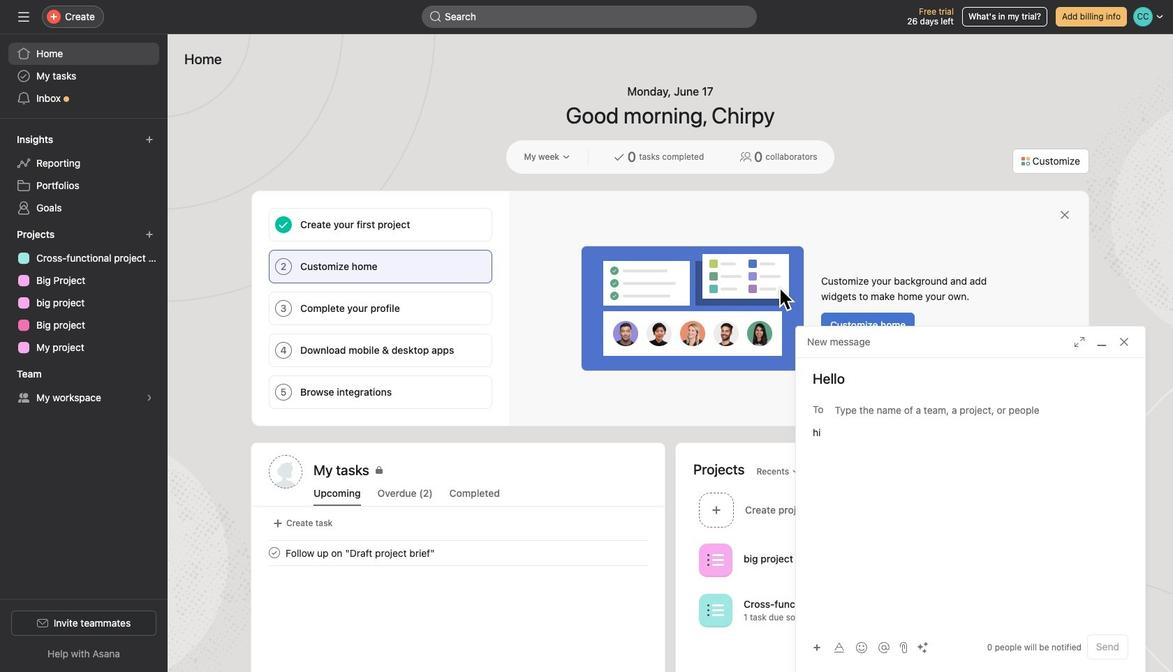 Task type: describe. For each thing, give the bounding box(es) containing it.
projects element
[[0, 222, 168, 362]]

Type the name of a team, a project, or people text field
[[835, 401, 1042, 418]]

close image
[[1059, 209, 1070, 221]]

at mention image
[[878, 642, 890, 653]]

Mark complete checkbox
[[266, 545, 283, 561]]

close image
[[1119, 337, 1130, 348]]

see details, my workspace image
[[145, 394, 154, 402]]

insights element
[[0, 127, 168, 222]]

new insights image
[[145, 135, 154, 144]]

minimize image
[[1096, 337, 1107, 348]]

1 list image from the top
[[707, 552, 724, 569]]

insert an object image
[[813, 643, 821, 652]]

2 list image from the top
[[707, 602, 724, 619]]

isinverse image
[[430, 11, 441, 22]]



Task type: vqa. For each thing, say whether or not it's contained in the screenshot.
the trial on the top right of page
no



Task type: locate. For each thing, give the bounding box(es) containing it.
mark complete image
[[266, 545, 283, 561]]

1 vertical spatial list image
[[707, 602, 724, 619]]

teams element
[[0, 362, 168, 412]]

expand popout to full screen image
[[1074, 337, 1085, 348]]

toolbar
[[807, 637, 933, 657]]

dialog
[[796, 327, 1145, 672]]

hide sidebar image
[[18, 11, 29, 22]]

0 vertical spatial list image
[[707, 552, 724, 569]]

global element
[[0, 34, 168, 118]]

new project or portfolio image
[[145, 230, 154, 239]]

list box
[[422, 6, 757, 28]]

Add subject text field
[[796, 369, 1145, 389]]

add profile photo image
[[269, 455, 302, 489]]

list image
[[707, 552, 724, 569], [707, 602, 724, 619]]

list item
[[252, 540, 665, 566]]



